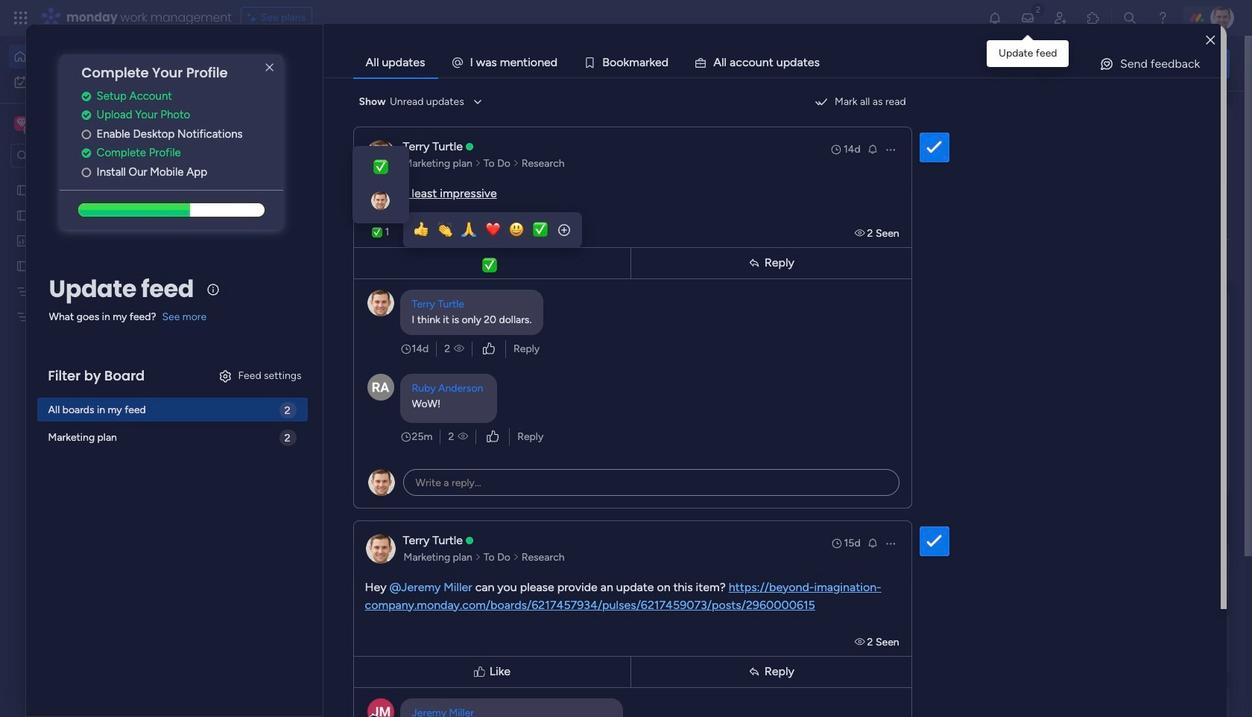Task type: describe. For each thing, give the bounding box(es) containing it.
1 vertical spatial option
[[9, 70, 181, 94]]

0 horizontal spatial dapulse x slim image
[[261, 59, 278, 77]]

search everything image
[[1122, 10, 1137, 25]]

contact sales element
[[1006, 686, 1230, 718]]

workspace image
[[17, 116, 27, 132]]

add to favorites image
[[686, 272, 701, 287]]

remove from favorites image
[[442, 455, 457, 470]]

workspace selection element
[[14, 115, 124, 134]]

2 check circle image from the top
[[82, 148, 91, 159]]

terry turtle image
[[1210, 6, 1234, 30]]

1 slider arrow image from the left
[[475, 550, 481, 565]]

workspace image
[[14, 116, 29, 132]]

give feedback image
[[1099, 57, 1114, 72]]

invite members image
[[1053, 10, 1068, 25]]

circle o image
[[82, 167, 91, 178]]

close recently visited image
[[230, 121, 248, 139]]

options image
[[884, 538, 896, 550]]

2 slider arrow image from the left
[[513, 550, 519, 565]]

Search in workspace field
[[31, 147, 124, 164]]

templates image image
[[1020, 300, 1216, 403]]

v2 like image
[[483, 341, 495, 357]]

public dashboard image
[[16, 233, 30, 247]]

2 image
[[1032, 1, 1045, 18]]

0 vertical spatial v2 seen image
[[855, 227, 867, 240]]

add to favorites image
[[442, 272, 457, 287]]

getting started element
[[1006, 543, 1230, 603]]

1 public board image from the top
[[16, 208, 30, 222]]

0 horizontal spatial public board image
[[16, 183, 30, 197]]

v2 user feedback image
[[1018, 55, 1029, 72]]

quick search results list box
[[230, 139, 970, 519]]

help image
[[1155, 10, 1170, 25]]

1 horizontal spatial public board image
[[493, 272, 509, 288]]

see plans image
[[247, 10, 261, 26]]



Task type: vqa. For each thing, say whether or not it's contained in the screenshot.
Install's circle o icon
no



Task type: locate. For each thing, give the bounding box(es) containing it.
monday marketplace image
[[1086, 10, 1101, 25]]

v2 seen image for v2 like icon
[[454, 342, 464, 357]]

v2 seen image
[[855, 227, 867, 240], [454, 342, 464, 357], [458, 430, 468, 445]]

public board image up public dashboard image
[[16, 183, 30, 197]]

slider arrow image
[[475, 156, 481, 171], [513, 156, 519, 171]]

options image
[[884, 143, 896, 155]]

2 vertical spatial option
[[0, 176, 190, 179]]

0 vertical spatial check circle image
[[82, 91, 91, 102]]

slider arrow image
[[475, 550, 481, 565], [513, 550, 519, 565]]

check circle image up circle o image
[[82, 148, 91, 159]]

public board image
[[16, 183, 30, 197], [493, 272, 509, 288], [736, 272, 753, 288]]

public board image right add to favorites image
[[736, 272, 753, 288]]

1 horizontal spatial slider arrow image
[[513, 550, 519, 565]]

1 vertical spatial check circle image
[[82, 148, 91, 159]]

0 vertical spatial option
[[9, 45, 181, 69]]

2 element
[[381, 561, 398, 579]]

update feed image
[[1020, 10, 1035, 25]]

list box
[[0, 174, 190, 530]]

reminder image
[[867, 143, 878, 155]]

option
[[9, 45, 181, 69], [9, 70, 181, 94], [0, 176, 190, 179]]

v2 seen image for v2 like image
[[458, 430, 468, 445]]

help center element
[[1006, 615, 1230, 674]]

check circle image up check circle image
[[82, 91, 91, 102]]

1 horizontal spatial dapulse x slim image
[[1207, 108, 1225, 126]]

0 horizontal spatial slider arrow image
[[475, 550, 481, 565]]

1 vertical spatial public board image
[[16, 259, 30, 273]]

0 vertical spatial public board image
[[16, 208, 30, 222]]

0 horizontal spatial slider arrow image
[[475, 156, 481, 171]]

circle o image
[[82, 129, 91, 140]]

select product image
[[13, 10, 28, 25]]

1 vertical spatial dapulse x slim image
[[1207, 108, 1225, 126]]

dapulse x slim image
[[261, 59, 278, 77], [1207, 108, 1225, 126]]

2 vertical spatial v2 seen image
[[458, 430, 468, 445]]

check circle image
[[82, 91, 91, 102], [82, 148, 91, 159]]

public board image up public dashboard image
[[16, 208, 30, 222]]

check circle image
[[82, 110, 91, 121]]

v2 bolt switch image
[[1134, 56, 1143, 72]]

1 vertical spatial v2 seen image
[[454, 342, 464, 357]]

1 horizontal spatial slider arrow image
[[513, 156, 519, 171]]

1 check circle image from the top
[[82, 91, 91, 102]]

tab list
[[353, 48, 1221, 78]]

2 public board image from the top
[[16, 259, 30, 273]]

reminder image
[[867, 537, 878, 549]]

notifications image
[[988, 10, 1002, 25]]

close image
[[1206, 35, 1215, 46]]

public board image down public dashboard image
[[16, 259, 30, 273]]

tab
[[353, 48, 438, 78]]

public board image
[[16, 208, 30, 222], [16, 259, 30, 273]]

2 slider arrow image from the left
[[513, 156, 519, 171]]

0 vertical spatial dapulse x slim image
[[261, 59, 278, 77]]

v2 seen image
[[855, 636, 867, 649]]

public board image right add to favorites icon
[[493, 272, 509, 288]]

v2 like image
[[487, 429, 499, 445]]

1 slider arrow image from the left
[[475, 156, 481, 171]]

2 horizontal spatial public board image
[[736, 272, 753, 288]]



